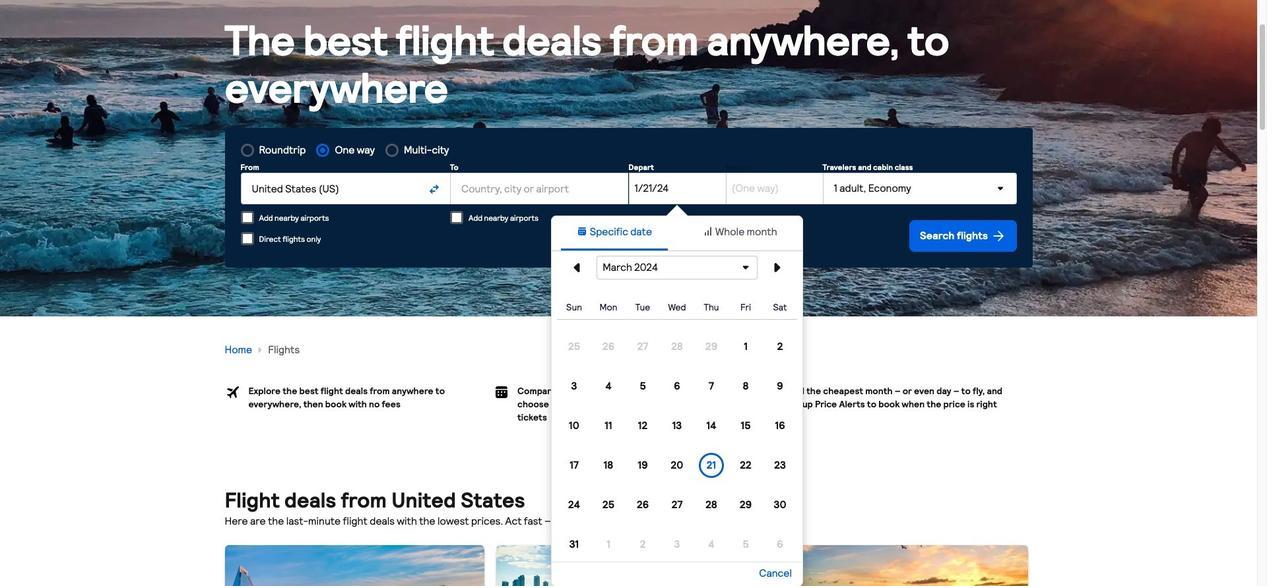 Task type: vqa. For each thing, say whether or not it's contained in the screenshot.
the left rtl support__ZDYwM image
no



Task type: describe. For each thing, give the bounding box(es) containing it.
rtl support__otjmo image
[[255, 345, 265, 356]]

country, city or airport text field for add nearby airports checkbox
[[450, 173, 629, 205]]

rtl support__yzkyy image
[[990, 228, 1006, 244]]

Add nearby airports checkbox
[[450, 211, 463, 224]]

Multi-city radio
[[385, 144, 399, 157]]



Task type: locate. For each thing, give the bounding box(es) containing it.
dialog
[[551, 216, 803, 587]]

Add nearby airports checkbox
[[241, 211, 254, 224]]

tab list
[[552, 216, 803, 251]]

1 horizontal spatial country, city or airport text field
[[450, 173, 629, 205]]

country, city or airport text field for add nearby airports option in the left of the page
[[241, 173, 419, 205]]

Direct flights only checkbox
[[241, 232, 254, 246]]

0 horizontal spatial country, city or airport text field
[[241, 173, 419, 205]]

2 country, city or airport text field from the left
[[450, 173, 629, 205]]

Roundtrip radio
[[241, 144, 254, 157]]

1 country, city or airport text field from the left
[[241, 173, 419, 205]]

Country, city or airport text field
[[241, 173, 419, 205], [450, 173, 629, 205]]

None field
[[241, 173, 419, 205], [450, 173, 629, 205], [241, 173, 419, 205], [450, 173, 629, 205]]

switch origin and destination image
[[429, 184, 440, 195]]

One way radio
[[316, 144, 330, 157]]



